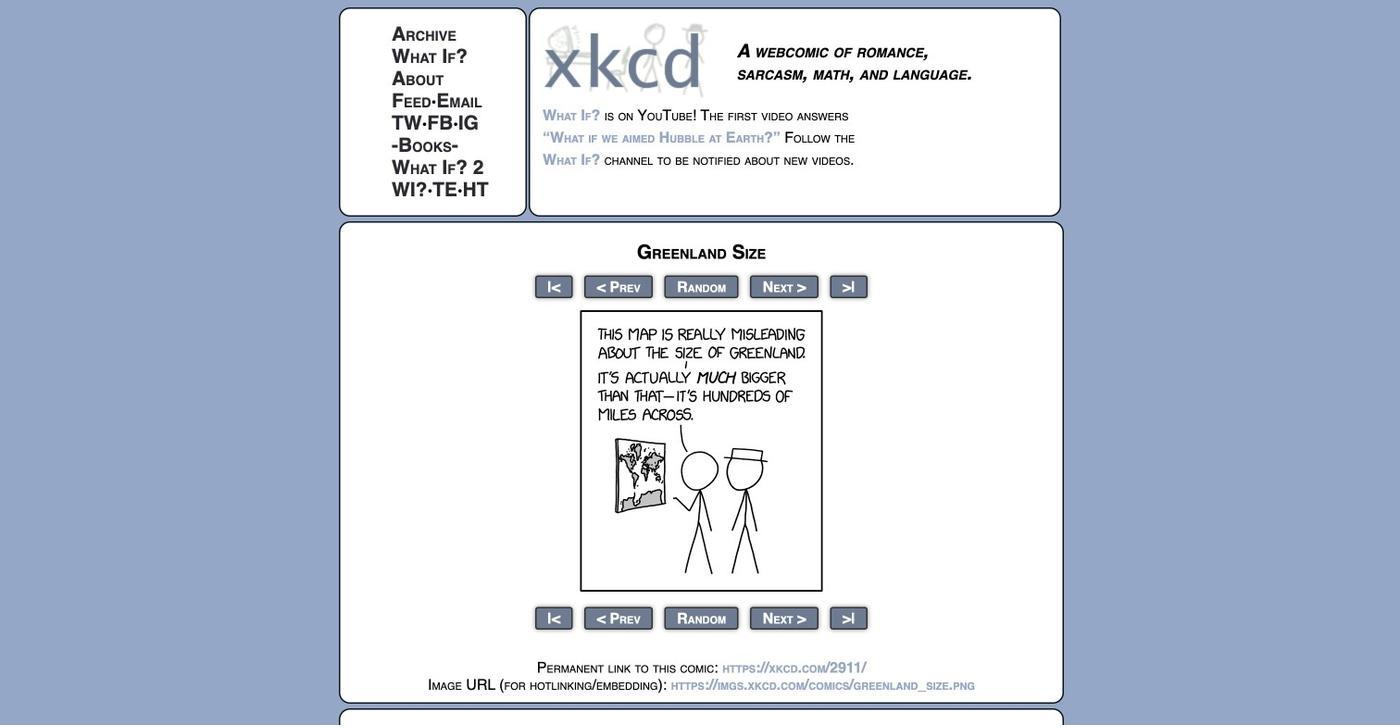 Task type: vqa. For each thing, say whether or not it's contained in the screenshot.
Moon Landing Mission Profiles image
no



Task type: locate. For each thing, give the bounding box(es) containing it.
xkcd.com logo image
[[543, 21, 714, 98]]

greenland size image
[[580, 310, 823, 592]]



